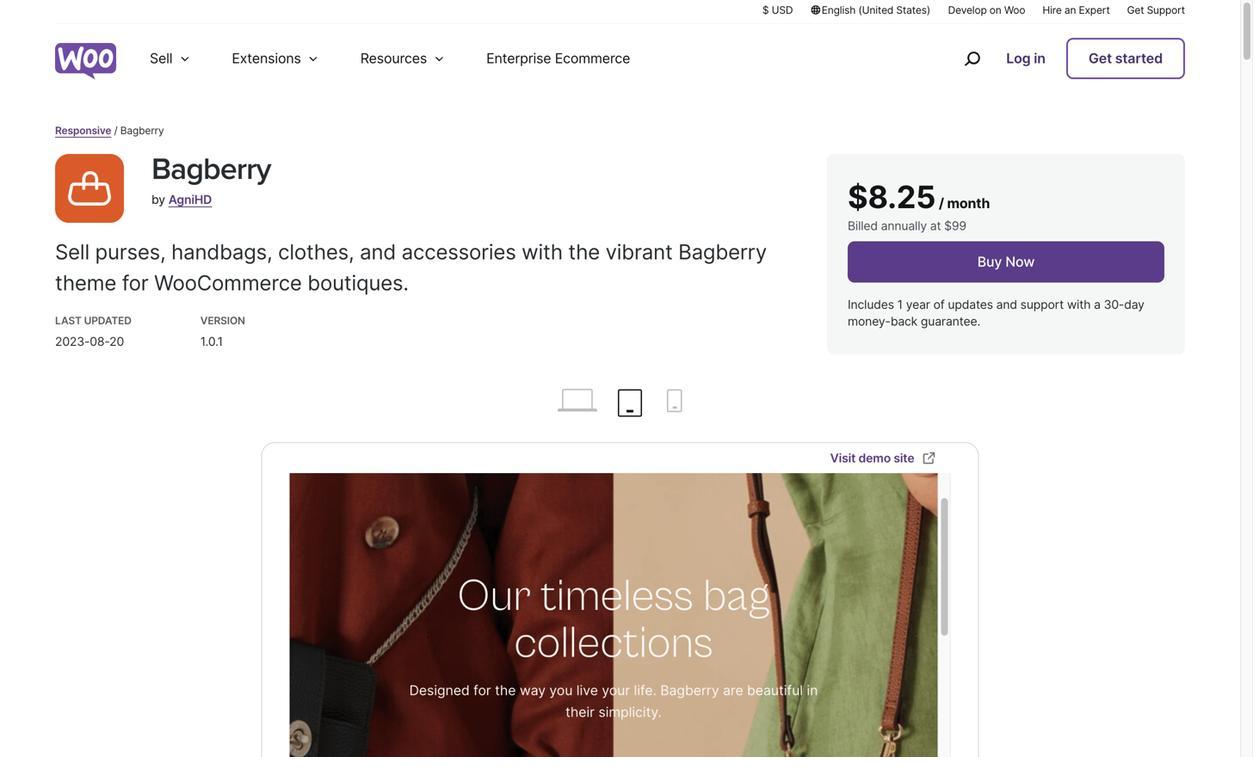 Task type: describe. For each thing, give the bounding box(es) containing it.
annually
[[881, 219, 927, 233]]

$8.25
[[848, 178, 936, 216]]

$8.25 / month billed annually at $99
[[848, 178, 990, 233]]

for
[[122, 270, 148, 296]]

30-
[[1104, 297, 1124, 312]]

last updated 2023-08-20
[[55, 315, 132, 349]]

$
[[762, 4, 769, 16]]

buy now link
[[848, 242, 1164, 283]]

of
[[933, 297, 945, 312]]

08-
[[90, 335, 109, 349]]

visit demo site
[[830, 451, 914, 465]]

year
[[906, 297, 930, 312]]

in
[[1034, 50, 1046, 67]]

agnihd
[[168, 193, 212, 207]]

sell for sell
[[150, 50, 172, 67]]

visit demo site link
[[830, 448, 937, 468]]

get for get started
[[1089, 50, 1112, 67]]

on
[[990, 4, 1002, 16]]

vibrant
[[606, 239, 673, 265]]

back
[[891, 314, 918, 329]]

guarantee.
[[921, 314, 980, 329]]

includes 1 year of updates and support with a 30-day money-back guarantee.
[[848, 297, 1144, 329]]

get for get support
[[1127, 4, 1144, 16]]

log in
[[1006, 50, 1046, 67]]

bagberry inside sell purses, handbags, clothes, and accessories with the vibrant bagberry theme for woocommerce boutiques.
[[678, 239, 767, 265]]

0 horizontal spatial bagberry
[[151, 151, 271, 188]]

accessories
[[402, 239, 516, 265]]

2023-
[[55, 335, 90, 349]]

1
[[897, 297, 903, 312]]

an
[[1065, 4, 1076, 16]]

month
[[947, 195, 990, 212]]

handbags,
[[171, 239, 272, 265]]

english
[[822, 4, 856, 16]]

enterprise ecommerce
[[486, 50, 630, 67]]

buy
[[977, 254, 1002, 270]]

20
[[109, 335, 124, 349]]

ecommerce
[[555, 50, 630, 67]]

money-
[[848, 314, 891, 329]]

bagberry by agnihd
[[151, 151, 271, 207]]

sell purses, handbags, clothes, and accessories with the vibrant bagberry theme for woocommerce boutiques.
[[55, 239, 767, 296]]

english (united states)
[[822, 4, 930, 16]]

now
[[1006, 254, 1035, 270]]

breadcrumb element
[[55, 123, 1185, 139]]

$99
[[944, 219, 967, 233]]

1.0.1
[[200, 335, 223, 349]]

with inside sell purses, handbags, clothes, and accessories with the vibrant bagberry theme for woocommerce boutiques.
[[522, 239, 563, 265]]

boutiques.
[[308, 270, 409, 296]]

version 1.0.1
[[200, 315, 245, 349]]

resources
[[360, 50, 427, 67]]

enterprise ecommerce link
[[466, 24, 651, 93]]

purses,
[[95, 239, 166, 265]]

product icon image
[[55, 154, 124, 223]]



Task type: vqa. For each thing, say whether or not it's contained in the screenshot.
Includes 1 year of updates and support with a 30-day money-back guarantee.
yes



Task type: locate. For each thing, give the bounding box(es) containing it.
and
[[360, 239, 396, 265], [996, 297, 1017, 312]]

/
[[939, 195, 944, 212]]

0 vertical spatial and
[[360, 239, 396, 265]]

and up boutiques.
[[360, 239, 396, 265]]

1 vertical spatial bagberry
[[678, 239, 767, 265]]

by
[[151, 193, 165, 207]]

search image
[[958, 45, 986, 72]]

service navigation menu element
[[927, 31, 1185, 86]]

1 horizontal spatial sell
[[150, 50, 172, 67]]

billed
[[848, 219, 878, 233]]

with
[[522, 239, 563, 265], [1067, 297, 1091, 312]]

develop
[[948, 4, 987, 16]]

get support link
[[1127, 3, 1185, 17]]

bagberry right the vibrant at top
[[678, 239, 767, 265]]

with inside includes 1 year of updates and support with a 30-day money-back guarantee.
[[1067, 297, 1091, 312]]

0 vertical spatial bagberry
[[151, 151, 271, 188]]

clothes,
[[278, 239, 354, 265]]

extensions button
[[211, 24, 340, 93]]

0 horizontal spatial get
[[1089, 50, 1112, 67]]

hire an expert
[[1043, 4, 1110, 16]]

get
[[1127, 4, 1144, 16], [1089, 50, 1112, 67]]

support
[[1147, 4, 1185, 16]]

responsive / bagberry
[[55, 124, 164, 137]]

and inside includes 1 year of updates and support with a 30-day money-back guarantee.
[[996, 297, 1017, 312]]

0 vertical spatial with
[[522, 239, 563, 265]]

develop on woo link
[[948, 3, 1025, 17]]

demo
[[859, 451, 891, 465]]

get left support
[[1127, 4, 1144, 16]]

sell up / bagberry
[[150, 50, 172, 67]]

started
[[1115, 50, 1163, 67]]

log
[[1006, 50, 1031, 67]]

sell
[[150, 50, 172, 67], [55, 239, 89, 265]]

and inside sell purses, handbags, clothes, and accessories with the vibrant bagberry theme for woocommerce boutiques.
[[360, 239, 396, 265]]

$ usd button
[[762, 3, 793, 17]]

the
[[568, 239, 600, 265]]

woo
[[1004, 4, 1025, 16]]

at
[[930, 219, 941, 233]]

get started
[[1089, 50, 1163, 67]]

enterprise
[[486, 50, 551, 67]]

buy now
[[977, 254, 1035, 270]]

bagberry up agnihd link
[[151, 151, 271, 188]]

1 horizontal spatial get
[[1127, 4, 1144, 16]]

and left support
[[996, 297, 1017, 312]]

sell button
[[129, 24, 211, 93]]

visit
[[830, 451, 856, 465]]

expert
[[1079, 4, 1110, 16]]

log in link
[[999, 40, 1053, 77]]

bagberry
[[151, 151, 271, 188], [678, 239, 767, 265]]

get inside get support 'link'
[[1127, 4, 1144, 16]]

0 vertical spatial sell
[[150, 50, 172, 67]]

/ bagberry
[[114, 124, 164, 137]]

0 horizontal spatial with
[[522, 239, 563, 265]]

states)
[[896, 4, 930, 16]]

0 vertical spatial get
[[1127, 4, 1144, 16]]

get started link
[[1066, 38, 1185, 79]]

usd
[[772, 4, 793, 16]]

a
[[1094, 297, 1101, 312]]

updates
[[948, 297, 993, 312]]

version
[[200, 315, 245, 327]]

get inside get started link
[[1089, 50, 1112, 67]]

english (united states) button
[[810, 3, 931, 17]]

get left "started" at the top of page
[[1089, 50, 1112, 67]]

hire an expert link
[[1043, 3, 1110, 17]]

1 horizontal spatial and
[[996, 297, 1017, 312]]

$ usd
[[762, 4, 793, 16]]

last
[[55, 315, 82, 327]]

1 vertical spatial get
[[1089, 50, 1112, 67]]

responsive
[[55, 124, 111, 137]]

updated
[[84, 315, 132, 327]]

(united
[[858, 4, 894, 16]]

site
[[894, 451, 914, 465]]

support
[[1020, 297, 1064, 312]]

0 horizontal spatial and
[[360, 239, 396, 265]]

theme
[[55, 270, 116, 296]]

resources button
[[340, 24, 466, 93]]

with left the
[[522, 239, 563, 265]]

with left a
[[1067, 297, 1091, 312]]

sell for sell purses, handbags, clothes, and accessories with the vibrant bagberry theme for woocommerce boutiques.
[[55, 239, 89, 265]]

1 vertical spatial sell
[[55, 239, 89, 265]]

woocommerce
[[154, 270, 302, 296]]

0 horizontal spatial sell
[[55, 239, 89, 265]]

get support
[[1127, 4, 1185, 16]]

responsive link
[[55, 124, 111, 137]]

day
[[1124, 297, 1144, 312]]

develop on woo
[[948, 4, 1025, 16]]

1 vertical spatial and
[[996, 297, 1017, 312]]

1 vertical spatial with
[[1067, 297, 1091, 312]]

1 horizontal spatial with
[[1067, 297, 1091, 312]]

includes
[[848, 297, 894, 312]]

sell inside sell purses, handbags, clothes, and accessories with the vibrant bagberry theme for woocommerce boutiques.
[[55, 239, 89, 265]]

sell up theme
[[55, 239, 89, 265]]

1 horizontal spatial bagberry
[[678, 239, 767, 265]]

agnihd link
[[168, 193, 212, 207]]

hire
[[1043, 4, 1062, 16]]

extensions
[[232, 50, 301, 67]]

sell inside sell button
[[150, 50, 172, 67]]



